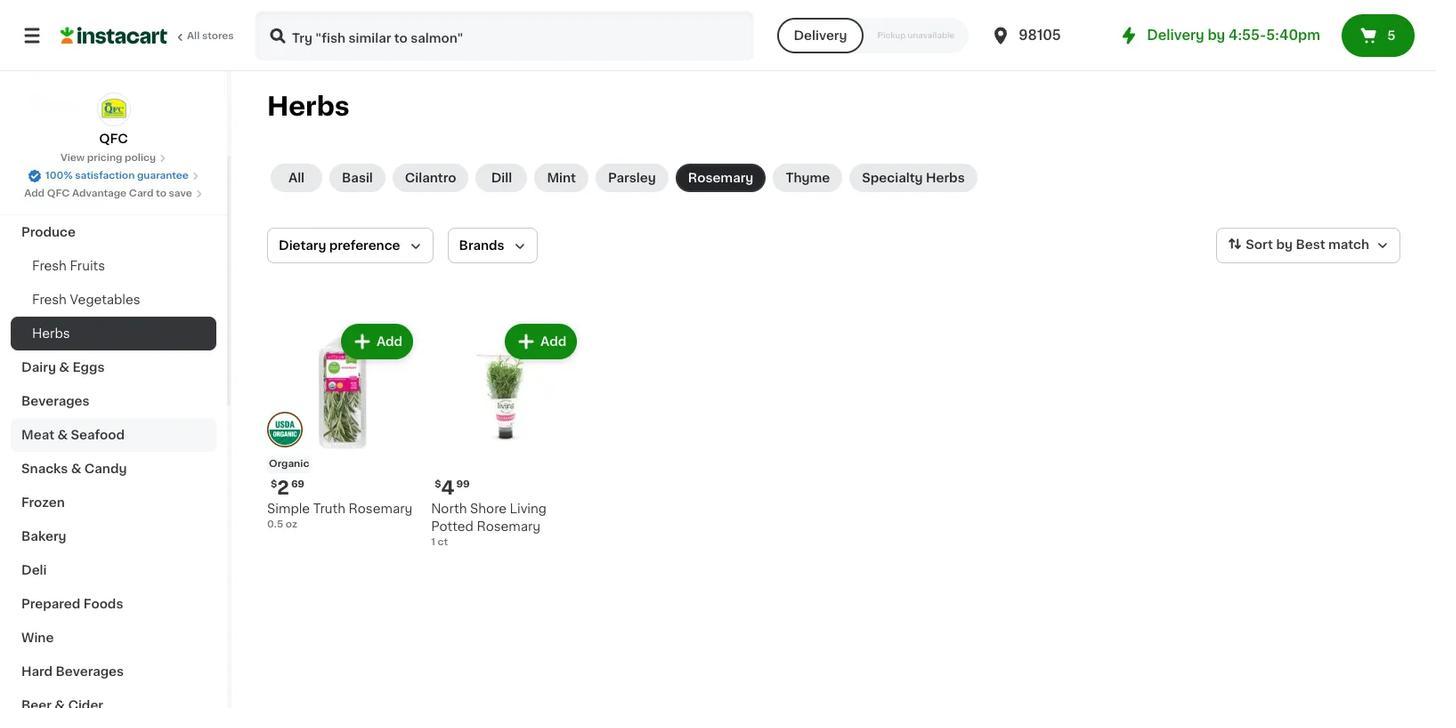 Task type: vqa. For each thing, say whether or not it's contained in the screenshot.
"Specialty Herbs" link
yes



Task type: describe. For each thing, give the bounding box(es) containing it.
snacks & candy
[[21, 463, 127, 476]]

4
[[441, 479, 455, 498]]

qfc inside qfc link
[[99, 133, 128, 145]]

match
[[1329, 239, 1370, 251]]

100% satisfaction guarantee
[[45, 171, 189, 181]]

cilantro
[[405, 172, 456, 184]]

rosemary inside simple truth rosemary 0.5 oz
[[349, 503, 413, 516]]

guarantee
[[137, 171, 189, 181]]

meat
[[21, 429, 54, 442]]

product group containing 2
[[267, 321, 417, 533]]

lists link
[[11, 84, 216, 119]]

again
[[90, 60, 125, 72]]

all stores
[[187, 31, 234, 41]]

5
[[1388, 29, 1396, 42]]

dairy
[[21, 362, 56, 374]]

meat & seafood
[[21, 429, 125, 442]]

basil
[[342, 172, 373, 184]]

98105
[[1019, 28, 1061, 42]]

69
[[291, 480, 305, 490]]

rosemary link
[[676, 164, 766, 192]]

delivery button
[[778, 18, 863, 53]]

save
[[169, 189, 192, 199]]

100% satisfaction guarantee button
[[28, 166, 199, 183]]

prepared foods
[[21, 598, 123, 611]]

prepared foods link
[[11, 588, 216, 622]]

bakery
[[21, 531, 66, 543]]

preference
[[329, 240, 400, 252]]

potted
[[431, 521, 474, 534]]

qfc link
[[97, 93, 130, 148]]

Best match Sort by field
[[1217, 228, 1401, 264]]

0 vertical spatial herbs
[[267, 94, 350, 119]]

all for all
[[288, 172, 305, 184]]

view pricing policy link
[[60, 151, 167, 166]]

5 button
[[1342, 14, 1415, 57]]

specialty
[[862, 172, 923, 184]]

candy
[[84, 463, 127, 476]]

sort
[[1246, 239, 1273, 251]]

wine link
[[11, 622, 216, 655]]

simple
[[267, 503, 310, 516]]

delivery for delivery by 4:55-5:40pm
[[1147, 28, 1205, 42]]

dietary
[[279, 240, 326, 252]]

dill link
[[476, 164, 528, 192]]

dietary preference
[[279, 240, 400, 252]]

eggs
[[72, 362, 105, 374]]

hard beverages link
[[11, 655, 216, 689]]

product group containing 4
[[431, 321, 581, 550]]

rosemary inside north shore living potted rosemary 1 ct
[[477, 521, 541, 534]]

living
[[510, 503, 547, 516]]

meat & seafood link
[[11, 419, 216, 452]]

0.5
[[267, 520, 283, 530]]

service type group
[[778, 18, 969, 53]]

produce
[[21, 226, 76, 239]]

view
[[60, 153, 85, 163]]

2
[[277, 479, 289, 498]]

add for 4
[[541, 336, 567, 348]]

brands
[[459, 240, 505, 252]]

dairy & eggs link
[[11, 351, 216, 385]]

snacks
[[21, 463, 68, 476]]

mint
[[547, 172, 576, 184]]

herbs inside the herbs link
[[32, 328, 70, 340]]

fresh vegetables
[[32, 294, 140, 306]]

ct
[[438, 538, 448, 548]]

dairy & eggs
[[21, 362, 105, 374]]

fresh fruits link
[[11, 249, 216, 283]]

satisfaction
[[75, 171, 135, 181]]

frozen link
[[11, 486, 216, 520]]

hard beverages
[[21, 666, 124, 679]]

add qfc advantage card to save
[[24, 189, 192, 199]]

sort by
[[1246, 239, 1293, 251]]

vegetables
[[70, 294, 140, 306]]

thyme
[[786, 172, 830, 184]]

to
[[156, 189, 166, 199]]

truth
[[313, 503, 345, 516]]

dietary preference button
[[267, 228, 433, 264]]

delivery by 4:55-5:40pm link
[[1119, 25, 1321, 46]]

policy
[[125, 153, 156, 163]]

99
[[456, 480, 470, 490]]

basil link
[[329, 164, 385, 192]]

buy it again
[[50, 60, 125, 72]]

$ 2 69
[[271, 479, 305, 498]]



Task type: locate. For each thing, give the bounding box(es) containing it.
instacart logo image
[[61, 25, 167, 46]]

$ left 69
[[271, 480, 277, 490]]

2 $ from the left
[[435, 480, 441, 490]]

recipes link
[[11, 148, 216, 182]]

0 horizontal spatial add
[[24, 189, 45, 199]]

1 vertical spatial by
[[1276, 239, 1293, 251]]

& left eggs
[[59, 362, 69, 374]]

0 horizontal spatial add button
[[343, 326, 412, 358]]

all left basil link
[[288, 172, 305, 184]]

simple truth rosemary 0.5 oz
[[267, 503, 413, 530]]

Search field
[[256, 12, 753, 59]]

$ inside $ 4 99
[[435, 480, 441, 490]]

by left '4:55-'
[[1208, 28, 1226, 42]]

2 fresh from the top
[[32, 294, 67, 306]]

beverages down dairy & eggs
[[21, 395, 90, 408]]

buy it again link
[[11, 48, 216, 84]]

1 horizontal spatial all
[[288, 172, 305, 184]]

98105 button
[[991, 11, 1097, 61]]

rosemary
[[688, 172, 754, 184], [349, 503, 413, 516], [477, 521, 541, 534]]

4:55-
[[1229, 28, 1266, 42]]

fresh vegetables link
[[11, 283, 216, 317]]

advantage
[[72, 189, 127, 199]]

qfc inside the "add qfc advantage card to save" link
[[47, 189, 70, 199]]

0 vertical spatial qfc
[[99, 133, 128, 145]]

dill
[[491, 172, 512, 184]]

qfc
[[99, 133, 128, 145], [47, 189, 70, 199]]

pricing
[[87, 153, 122, 163]]

herbs up dairy & eggs
[[32, 328, 70, 340]]

parsley
[[608, 172, 656, 184]]

1 horizontal spatial delivery
[[1147, 28, 1205, 42]]

0 vertical spatial by
[[1208, 28, 1226, 42]]

2 add button from the left
[[507, 326, 576, 358]]

0 horizontal spatial qfc
[[47, 189, 70, 199]]

buy
[[50, 60, 75, 72]]

1 vertical spatial herbs
[[926, 172, 965, 184]]

2 vertical spatial &
[[71, 463, 81, 476]]

2 vertical spatial herbs
[[32, 328, 70, 340]]

herbs link
[[11, 317, 216, 351]]

1 product group from the left
[[267, 321, 417, 533]]

add button for 4
[[507, 326, 576, 358]]

add inside the "add qfc advantage card to save" link
[[24, 189, 45, 199]]

fresh down produce
[[32, 260, 67, 272]]

specialty herbs
[[862, 172, 965, 184]]

by for delivery
[[1208, 28, 1226, 42]]

all left stores
[[187, 31, 200, 41]]

thanksgiving
[[21, 192, 107, 205]]

add for 2
[[377, 336, 403, 348]]

beverages link
[[11, 385, 216, 419]]

rosemary right truth
[[349, 503, 413, 516]]

wine
[[21, 632, 54, 645]]

delivery for delivery
[[794, 29, 847, 42]]

qfc up the view pricing policy link
[[99, 133, 128, 145]]

mint link
[[535, 164, 589, 192]]

by right sort
[[1276, 239, 1293, 251]]

0 vertical spatial &
[[59, 362, 69, 374]]

1 $ from the left
[[271, 480, 277, 490]]

& for dairy
[[59, 362, 69, 374]]

cilantro link
[[393, 164, 469, 192]]

add qfc advantage card to save link
[[24, 187, 203, 201]]

fresh down fresh fruits
[[32, 294, 67, 306]]

north shore living potted rosemary 1 ct
[[431, 503, 547, 548]]

2 horizontal spatial add
[[541, 336, 567, 348]]

all link
[[271, 164, 322, 192]]

& right meat
[[57, 429, 68, 442]]

delivery by 4:55-5:40pm
[[1147, 28, 1321, 42]]

best match
[[1296, 239, 1370, 251]]

all for all stores
[[187, 31, 200, 41]]

produce link
[[11, 216, 216, 249]]

& for snacks
[[71, 463, 81, 476]]

herbs inside 'specialty herbs' link
[[926, 172, 965, 184]]

None search field
[[255, 11, 755, 61]]

hard
[[21, 666, 53, 679]]

1 horizontal spatial add
[[377, 336, 403, 348]]

rosemary down living
[[477, 521, 541, 534]]

0 horizontal spatial rosemary
[[349, 503, 413, 516]]

by inside "delivery by 4:55-5:40pm" link
[[1208, 28, 1226, 42]]

0 horizontal spatial $
[[271, 480, 277, 490]]

& for meat
[[57, 429, 68, 442]]

fresh for fresh vegetables
[[32, 294, 67, 306]]

0 horizontal spatial delivery
[[794, 29, 847, 42]]

1 vertical spatial fresh
[[32, 294, 67, 306]]

beverages down wine link
[[56, 666, 124, 679]]

1 vertical spatial qfc
[[47, 189, 70, 199]]

& left candy
[[71, 463, 81, 476]]

0 horizontal spatial product group
[[267, 321, 417, 533]]

1
[[431, 538, 435, 548]]

& inside 'link'
[[59, 362, 69, 374]]

frozen
[[21, 497, 65, 509]]

deli
[[21, 565, 47, 577]]

lists
[[50, 95, 81, 108]]

$ for 4
[[435, 480, 441, 490]]

0 horizontal spatial herbs
[[32, 328, 70, 340]]

2 product group from the left
[[431, 321, 581, 550]]

100%
[[45, 171, 73, 181]]

thyme link
[[773, 164, 843, 192]]

1 vertical spatial rosemary
[[349, 503, 413, 516]]

by
[[1208, 28, 1226, 42], [1276, 239, 1293, 251]]

$ inside $ 2 69
[[271, 480, 277, 490]]

0 vertical spatial rosemary
[[688, 172, 754, 184]]

$ left 99
[[435, 480, 441, 490]]

delivery inside button
[[794, 29, 847, 42]]

add button
[[343, 326, 412, 358], [507, 326, 576, 358]]

card
[[129, 189, 154, 199]]

fresh
[[32, 260, 67, 272], [32, 294, 67, 306]]

qfc logo image
[[97, 93, 130, 126]]

0 vertical spatial beverages
[[21, 395, 90, 408]]

1 horizontal spatial add button
[[507, 326, 576, 358]]

1 fresh from the top
[[32, 260, 67, 272]]

1 horizontal spatial qfc
[[99, 133, 128, 145]]

fresh fruits
[[32, 260, 105, 272]]

qfc down 100% on the left of page
[[47, 189, 70, 199]]

by for sort
[[1276, 239, 1293, 251]]

2 vertical spatial rosemary
[[477, 521, 541, 534]]

bakery link
[[11, 520, 216, 554]]

0 horizontal spatial all
[[187, 31, 200, 41]]

1 horizontal spatial product group
[[431, 321, 581, 550]]

all stores link
[[61, 11, 235, 61]]

item badge image
[[267, 412, 303, 448]]

1 horizontal spatial herbs
[[267, 94, 350, 119]]

fresh for fresh fruits
[[32, 260, 67, 272]]

2 horizontal spatial herbs
[[926, 172, 965, 184]]

0 vertical spatial all
[[187, 31, 200, 41]]

rosemary left thyme link
[[688, 172, 754, 184]]

1 vertical spatial &
[[57, 429, 68, 442]]

herbs up all link
[[267, 94, 350, 119]]

0 vertical spatial fresh
[[32, 260, 67, 272]]

$
[[271, 480, 277, 490], [435, 480, 441, 490]]

fruits
[[70, 260, 105, 272]]

prepared
[[21, 598, 80, 611]]

by inside best match sort by field
[[1276, 239, 1293, 251]]

recipes
[[21, 159, 74, 171]]

add
[[24, 189, 45, 199], [377, 336, 403, 348], [541, 336, 567, 348]]

snacks & candy link
[[11, 452, 216, 486]]

it
[[78, 60, 87, 72]]

seafood
[[71, 429, 125, 442]]

stores
[[202, 31, 234, 41]]

specialty herbs link
[[850, 164, 977, 192]]

1 horizontal spatial by
[[1276, 239, 1293, 251]]

1 add button from the left
[[343, 326, 412, 358]]

0 horizontal spatial by
[[1208, 28, 1226, 42]]

2 horizontal spatial rosemary
[[688, 172, 754, 184]]

$ for 2
[[271, 480, 277, 490]]

herbs right the specialty
[[926, 172, 965, 184]]

view pricing policy
[[60, 153, 156, 163]]

$ 4 99
[[435, 479, 470, 498]]

1 horizontal spatial rosemary
[[477, 521, 541, 534]]

thanksgiving link
[[11, 182, 216, 216]]

best
[[1296, 239, 1326, 251]]

1 vertical spatial all
[[288, 172, 305, 184]]

product group
[[267, 321, 417, 533], [431, 321, 581, 550]]

1 horizontal spatial $
[[435, 480, 441, 490]]

beverages
[[21, 395, 90, 408], [56, 666, 124, 679]]

delivery
[[1147, 28, 1205, 42], [794, 29, 847, 42]]

1 vertical spatial beverages
[[56, 666, 124, 679]]

deli link
[[11, 554, 216, 588]]

oz
[[286, 520, 297, 530]]

add button for 2
[[343, 326, 412, 358]]



